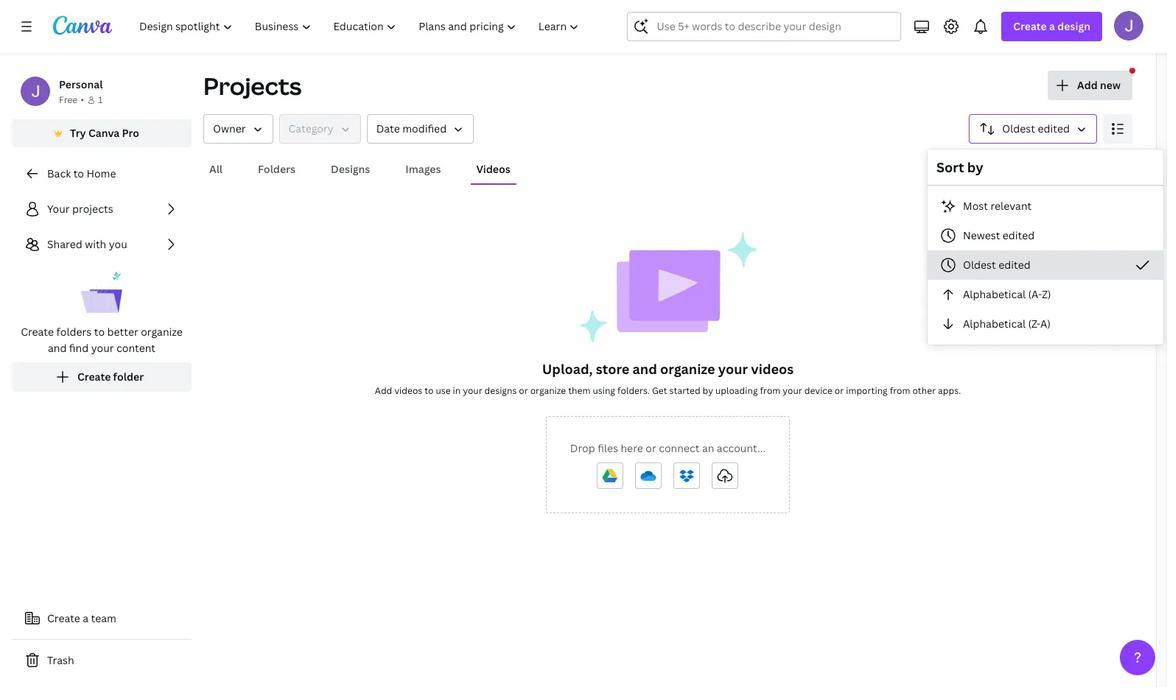 Task type: locate. For each thing, give the bounding box(es) containing it.
add left new
[[1077, 78, 1098, 92]]

oldest edited button
[[928, 251, 1164, 280]]

alphabetical up the alphabetical (z-a)
[[963, 287, 1026, 301]]

modified
[[402, 122, 447, 136]]

or right device
[[835, 385, 844, 397]]

device
[[805, 385, 833, 397]]

create for create folders to better organize and find your content
[[21, 325, 54, 339]]

a left design
[[1049, 19, 1055, 33]]

create folder button
[[12, 363, 192, 392]]

1 alphabetical from the top
[[963, 287, 1026, 301]]

0 horizontal spatial from
[[760, 385, 781, 397]]

alphabetical inside button
[[963, 287, 1026, 301]]

to right back
[[73, 167, 84, 181]]

2 vertical spatial edited
[[999, 258, 1031, 272]]

alphabetical for alphabetical (z-a)
[[963, 317, 1026, 331]]

by right started at bottom
[[703, 385, 713, 397]]

1 vertical spatial a
[[83, 612, 89, 626]]

shared
[[47, 237, 82, 251]]

0 vertical spatial by
[[967, 158, 984, 176]]

0 vertical spatial and
[[48, 341, 67, 355]]

Category button
[[279, 114, 361, 144]]

back to home
[[47, 167, 116, 181]]

by
[[967, 158, 984, 176], [703, 385, 713, 397]]

a inside create a design dropdown button
[[1049, 19, 1055, 33]]

1 vertical spatial and
[[633, 360, 657, 378]]

add
[[1077, 78, 1098, 92], [375, 385, 392, 397]]

edited inside option
[[999, 258, 1031, 272]]

1 vertical spatial oldest
[[963, 258, 996, 272]]

from right uploading
[[760, 385, 781, 397]]

create left folders
[[21, 325, 54, 339]]

0 horizontal spatial add
[[375, 385, 392, 397]]

organize
[[141, 325, 183, 339], [660, 360, 715, 378], [530, 385, 566, 397]]

0 horizontal spatial to
[[73, 167, 84, 181]]

relevant
[[991, 199, 1032, 213]]

your inside 'create folders to better organize and find your content'
[[91, 341, 114, 355]]

or
[[519, 385, 528, 397], [835, 385, 844, 397], [646, 441, 656, 455]]

organize down upload,
[[530, 385, 566, 397]]

create folders to better organize and find your content
[[21, 325, 183, 355]]

upload,
[[542, 360, 593, 378]]

sort by
[[937, 158, 984, 176]]

oldest edited down newest edited on the top right
[[963, 258, 1031, 272]]

videos up uploading
[[751, 360, 794, 378]]

1 vertical spatial videos
[[394, 385, 422, 397]]

folders.
[[617, 385, 650, 397]]

shared with you link
[[12, 230, 192, 259]]

and inside 'create folders to better organize and find your content'
[[48, 341, 67, 355]]

and up folders.
[[633, 360, 657, 378]]

edited up 'alphabetical (a-z)'
[[999, 258, 1031, 272]]

1 vertical spatial edited
[[1003, 228, 1035, 242]]

1 vertical spatial alphabetical
[[963, 317, 1026, 331]]

videos button
[[471, 155, 516, 183]]

most relevant
[[963, 199, 1032, 213]]

videos left "use"
[[394, 385, 422, 397]]

add new
[[1077, 78, 1121, 92]]

organize up content
[[141, 325, 183, 339]]

a
[[1049, 19, 1055, 33], [83, 612, 89, 626]]

create left design
[[1014, 19, 1047, 33]]

create left team
[[47, 612, 80, 626]]

by right sort
[[967, 158, 984, 176]]

Date modified button
[[367, 114, 474, 144]]

0 horizontal spatial oldest
[[963, 258, 996, 272]]

account...
[[717, 441, 766, 455]]

1 vertical spatial oldest edited
[[963, 258, 1031, 272]]

projects
[[203, 70, 302, 102]]

files
[[598, 441, 618, 455]]

1 vertical spatial add
[[375, 385, 392, 397]]

1 horizontal spatial organize
[[530, 385, 566, 397]]

folders button
[[252, 155, 301, 183]]

1 vertical spatial to
[[94, 325, 105, 339]]

list containing your projects
[[12, 195, 192, 392]]

alphabetical inside button
[[963, 317, 1026, 331]]

images
[[406, 162, 441, 176]]

create inside dropdown button
[[1014, 19, 1047, 33]]

2 alphabetical from the top
[[963, 317, 1026, 331]]

to
[[73, 167, 84, 181], [94, 325, 105, 339], [425, 385, 434, 397]]

0 vertical spatial alphabetical
[[963, 287, 1026, 301]]

edited for oldest edited option
[[999, 258, 1031, 272]]

designs
[[485, 385, 517, 397]]

from
[[760, 385, 781, 397], [890, 385, 911, 397]]

0 horizontal spatial by
[[703, 385, 713, 397]]

or right designs
[[519, 385, 528, 397]]

your
[[91, 341, 114, 355], [718, 360, 748, 378], [463, 385, 482, 397], [783, 385, 802, 397]]

Sort by button
[[969, 114, 1097, 144]]

started
[[670, 385, 701, 397]]

1 horizontal spatial and
[[633, 360, 657, 378]]

back
[[47, 167, 71, 181]]

0 vertical spatial organize
[[141, 325, 183, 339]]

newest
[[963, 228, 1000, 242]]

most relevant button
[[928, 192, 1164, 221]]

0 horizontal spatial and
[[48, 341, 67, 355]]

0 vertical spatial videos
[[751, 360, 794, 378]]

2 horizontal spatial to
[[425, 385, 434, 397]]

organize up started at bottom
[[660, 360, 715, 378]]

from left other
[[890, 385, 911, 397]]

drop files here or connect an account...
[[570, 441, 766, 455]]

2 from from the left
[[890, 385, 911, 397]]

your right find
[[91, 341, 114, 355]]

alphabetical down 'alphabetical (a-z)'
[[963, 317, 1026, 331]]

0 horizontal spatial or
[[519, 385, 528, 397]]

personal
[[59, 77, 103, 91]]

edited down the relevant
[[1003, 228, 1035, 242]]

to left "use"
[[425, 385, 434, 397]]

and inside upload, store and organize your videos add videos to use in your designs or organize them using folders. get started by uploading from your device or importing from other apps.
[[633, 360, 657, 378]]

folders
[[56, 325, 92, 339]]

upload, store and organize your videos add videos to use in your designs or organize them using folders. get started by uploading from your device or importing from other apps.
[[375, 360, 961, 397]]

shared with you
[[47, 237, 127, 251]]

a)
[[1041, 317, 1051, 331]]

organize inside 'create folders to better organize and find your content'
[[141, 325, 183, 339]]

oldest edited down the add new dropdown button
[[1002, 122, 1070, 136]]

list
[[12, 195, 192, 392]]

create down find
[[77, 370, 111, 384]]

0 vertical spatial a
[[1049, 19, 1055, 33]]

1 horizontal spatial oldest
[[1002, 122, 1035, 136]]

category
[[289, 122, 334, 136]]

add left "use"
[[375, 385, 392, 397]]

2 horizontal spatial organize
[[660, 360, 715, 378]]

oldest
[[1002, 122, 1035, 136], [963, 258, 996, 272]]

0 horizontal spatial a
[[83, 612, 89, 626]]

0 horizontal spatial organize
[[141, 325, 183, 339]]

a left team
[[83, 612, 89, 626]]

a inside create a team button
[[83, 612, 89, 626]]

team
[[91, 612, 116, 626]]

folder
[[113, 370, 144, 384]]

design
[[1058, 19, 1091, 33]]

all button
[[203, 155, 228, 183]]

projects
[[72, 202, 113, 216]]

0 vertical spatial add
[[1077, 78, 1098, 92]]

oldest edited
[[1002, 122, 1070, 136], [963, 258, 1031, 272]]

your projects
[[47, 202, 113, 216]]

alphabetical (z-a)
[[963, 317, 1051, 331]]

or right here
[[646, 441, 656, 455]]

1 vertical spatial by
[[703, 385, 713, 397]]

add inside dropdown button
[[1077, 78, 1098, 92]]

alphabetical (z-a) button
[[928, 310, 1164, 339]]

(a-
[[1028, 287, 1042, 301]]

alphabetical for alphabetical (a-z)
[[963, 287, 1026, 301]]

1 horizontal spatial add
[[1077, 78, 1098, 92]]

create a team
[[47, 612, 116, 626]]

1 horizontal spatial to
[[94, 325, 105, 339]]

edited inside "option"
[[1003, 228, 1035, 242]]

your left device
[[783, 385, 802, 397]]

0 vertical spatial oldest
[[1002, 122, 1035, 136]]

create inside 'create folders to better organize and find your content'
[[21, 325, 54, 339]]

alphabetical (a-z) button
[[928, 280, 1164, 310]]

oldest edited option
[[928, 251, 1164, 280]]

and left find
[[48, 341, 67, 355]]

2 vertical spatial to
[[425, 385, 434, 397]]

oldest inside option
[[963, 258, 996, 272]]

None search field
[[627, 12, 902, 41]]

to left better
[[94, 325, 105, 339]]

top level navigation element
[[130, 12, 592, 41]]

use
[[436, 385, 451, 397]]

1 horizontal spatial from
[[890, 385, 911, 397]]

and
[[48, 341, 67, 355], [633, 360, 657, 378]]

1 horizontal spatial a
[[1049, 19, 1055, 33]]

find
[[69, 341, 89, 355]]

0 horizontal spatial videos
[[394, 385, 422, 397]]

0 vertical spatial oldest edited
[[1002, 122, 1070, 136]]

free
[[59, 94, 78, 106]]

try
[[70, 126, 86, 140]]

2 vertical spatial organize
[[530, 385, 566, 397]]

edited down the add new dropdown button
[[1038, 122, 1070, 136]]

add new button
[[1048, 71, 1133, 100]]

content
[[116, 341, 156, 355]]

oldest edited inside oldest edited button
[[963, 258, 1031, 272]]



Task type: vqa. For each thing, say whether or not it's contained in the screenshot.
the top Alphabetical
yes



Task type: describe. For each thing, give the bounding box(es) containing it.
importing
[[846, 385, 888, 397]]

pro
[[122, 126, 139, 140]]

alphabetical (a-z) option
[[928, 280, 1164, 310]]

try canva pro
[[70, 126, 139, 140]]

them
[[568, 385, 591, 397]]

videos
[[476, 162, 510, 176]]

create for create folder
[[77, 370, 111, 384]]

newest edited option
[[928, 221, 1164, 251]]

(z-
[[1028, 317, 1041, 331]]

your right in
[[463, 385, 482, 397]]

2 horizontal spatial or
[[835, 385, 844, 397]]

uploading
[[715, 385, 758, 397]]

using
[[593, 385, 615, 397]]

to inside upload, store and organize your videos add videos to use in your designs or organize them using folders. get started by uploading from your device or importing from other apps.
[[425, 385, 434, 397]]

Search search field
[[657, 13, 872, 41]]

designs button
[[325, 155, 376, 183]]

create for create a design
[[1014, 19, 1047, 33]]

in
[[453, 385, 461, 397]]

connect
[[659, 441, 700, 455]]

1 horizontal spatial or
[[646, 441, 656, 455]]

1
[[98, 94, 103, 106]]

a for design
[[1049, 19, 1055, 33]]

by inside upload, store and organize your videos add videos to use in your designs or organize them using folders. get started by uploading from your device or importing from other apps.
[[703, 385, 713, 397]]

to inside 'create folders to better organize and find your content'
[[94, 325, 105, 339]]

other
[[913, 385, 936, 397]]

trash link
[[12, 646, 192, 676]]

most
[[963, 199, 988, 213]]

jacob simon image
[[1114, 11, 1144, 41]]

1 horizontal spatial videos
[[751, 360, 794, 378]]

1 from from the left
[[760, 385, 781, 397]]

a for team
[[83, 612, 89, 626]]

add inside upload, store and organize your videos add videos to use in your designs or organize them using folders. get started by uploading from your device or importing from other apps.
[[375, 385, 392, 397]]

create folder
[[77, 370, 144, 384]]

sort
[[937, 158, 964, 176]]

alphabetical (a-z)
[[963, 287, 1051, 301]]

owner
[[213, 122, 246, 136]]

trash
[[47, 654, 74, 668]]

create for create a team
[[47, 612, 80, 626]]

an
[[702, 441, 714, 455]]

you
[[109, 237, 127, 251]]

better
[[107, 325, 138, 339]]

create a team button
[[12, 604, 192, 634]]

designs
[[331, 162, 370, 176]]

back to home link
[[12, 159, 192, 189]]

oldest edited inside the oldest edited button
[[1002, 122, 1070, 136]]

newest edited
[[963, 228, 1035, 242]]

your up uploading
[[718, 360, 748, 378]]

sort by list box
[[928, 192, 1164, 339]]

free •
[[59, 94, 84, 106]]

date modified
[[376, 122, 447, 136]]

here
[[621, 441, 643, 455]]

new
[[1100, 78, 1121, 92]]

date
[[376, 122, 400, 136]]

with
[[85, 237, 106, 251]]

try canva pro button
[[12, 119, 192, 147]]

0 vertical spatial edited
[[1038, 122, 1070, 136]]

all
[[209, 162, 223, 176]]

apps.
[[938, 385, 961, 397]]

your projects link
[[12, 195, 192, 224]]

0 vertical spatial to
[[73, 167, 84, 181]]

Owner button
[[203, 114, 273, 144]]

create a design
[[1014, 19, 1091, 33]]

z)
[[1042, 287, 1051, 301]]

images button
[[400, 155, 447, 183]]

alphabetical (z-a) option
[[928, 310, 1164, 339]]

home
[[86, 167, 116, 181]]

your
[[47, 202, 70, 216]]

store
[[596, 360, 630, 378]]

get
[[652, 385, 667, 397]]

most relevant option
[[928, 192, 1164, 221]]

•
[[81, 94, 84, 106]]

newest edited button
[[928, 221, 1164, 251]]

folders
[[258, 162, 296, 176]]

1 vertical spatial organize
[[660, 360, 715, 378]]

edited for newest edited "option"
[[1003, 228, 1035, 242]]

1 horizontal spatial by
[[967, 158, 984, 176]]

create a design button
[[1002, 12, 1102, 41]]

drop
[[570, 441, 595, 455]]

canva
[[88, 126, 120, 140]]



